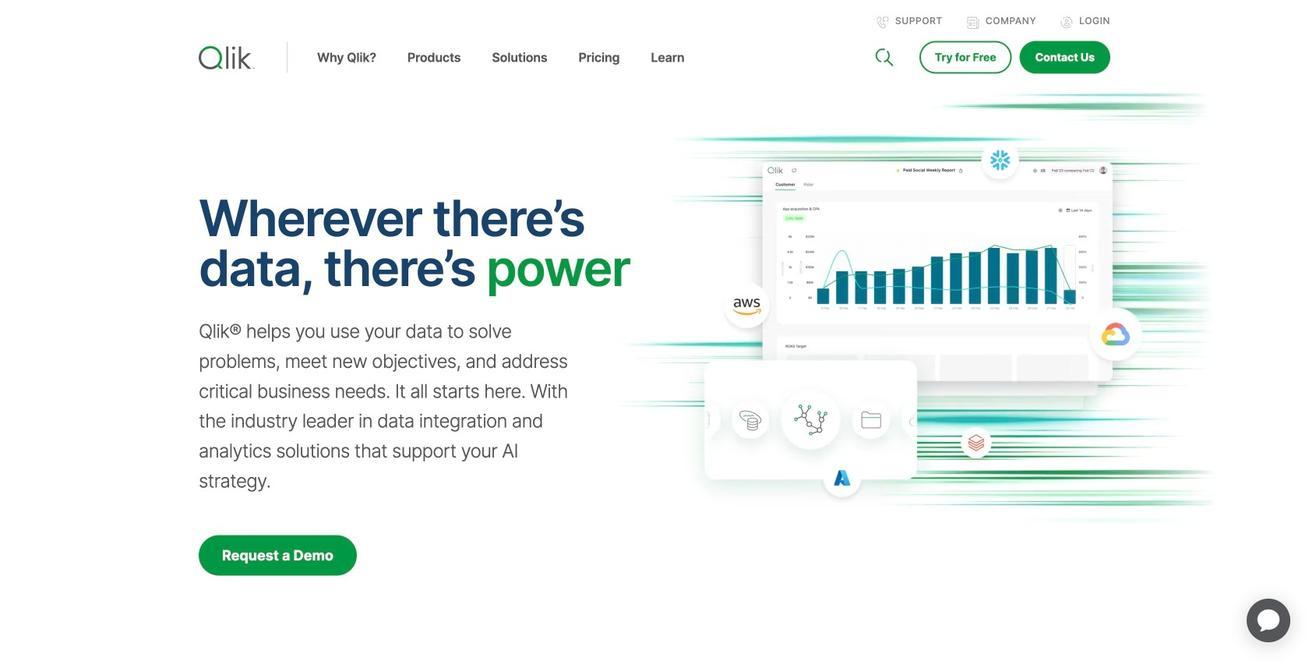 Task type: describe. For each thing, give the bounding box(es) containing it.
qlik image
[[199, 46, 255, 69]]

login image
[[1061, 16, 1074, 29]]

company image
[[967, 16, 980, 29]]



Task type: locate. For each thing, give the bounding box(es) containing it.
application
[[1229, 580, 1310, 661]]

support image
[[877, 16, 889, 29]]



Task type: vqa. For each thing, say whether or not it's contained in the screenshot.
application
yes



